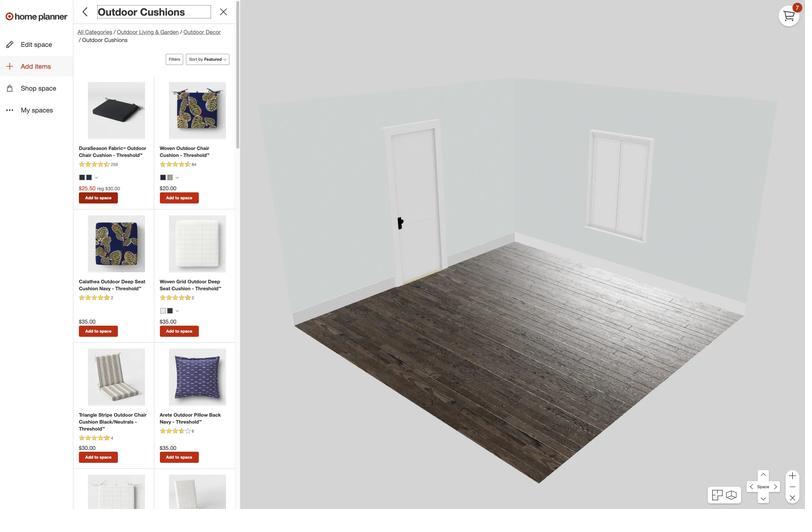Task type: describe. For each thing, give the bounding box(es) containing it.
garden
[[160, 29, 179, 36]]

outdoor inside woven grid outdoor deep seat cushion - threshold™
[[188, 279, 207, 285]]

calathea outdoor deep seat cushion navy - threshold™ image
[[88, 215, 145, 272]]

- inside the 'duraseason fabric™ outdoor chair cushion - threshold™'
[[113, 152, 115, 158]]

featured
[[204, 57, 222, 62]]

woven grid outdoor deep seat cushion - threshold™
[[160, 279, 221, 292]]

add to space
[[85, 195, 111, 200]]

to inside the $20.00 add to space
[[175, 195, 179, 200]]

84
[[192, 162, 196, 167]]

add inside add items button
[[21, 62, 33, 70]]

outdoor decor button
[[183, 28, 221, 36]]

space inside the $20.00 add to space
[[180, 195, 192, 200]]

filters button
[[166, 54, 183, 65]]

cushion for calathea outdoor deep seat cushion navy - threshold™
[[79, 286, 98, 292]]

woven grid outdoor deep seat cushion - threshold™ button
[[160, 278, 229, 292]]

2 for cushion
[[192, 295, 194, 301]]

deep inside calathea outdoor deep seat cushion navy - threshold™
[[121, 279, 133, 285]]

space inside $30.00 add to space
[[100, 455, 111, 460]]

woven printed outdoor chaise lounge cushion - threshold™ image
[[169, 475, 226, 510]]

navy inside arete outdoor pillow back navy - threshold™
[[160, 419, 171, 425]]

fabric™
[[109, 145, 126, 151]]

woven grid outdoor deep seat cushion - threshold™ image
[[169, 215, 226, 272]]

7
[[796, 4, 799, 11]]

edit space
[[21, 40, 52, 48]]

space inside button
[[38, 84, 56, 92]]

all categories button
[[78, 28, 112, 36]]

cream image
[[160, 308, 166, 314]]

6
[[192, 429, 194, 434]]

space
[[757, 485, 769, 490]]

add items
[[21, 62, 51, 70]]

- inside arete outdoor pillow back navy - threshold™
[[172, 419, 174, 425]]

seat inside calathea outdoor deep seat cushion navy - threshold™
[[135, 279, 145, 285]]

$30.00 add to space
[[79, 445, 111, 460]]

- inside calathea outdoor deep seat cushion navy - threshold™
[[112, 286, 114, 292]]

add items button
[[0, 56, 73, 77]]

cushion for triangle stripe outdoor chair cushion black/neutrals - threshold™
[[79, 419, 98, 425]]

outdoor left decor
[[183, 29, 204, 36]]

triangle stripe outdoor chair cushion black/neutrals - threshold™
[[79, 412, 147, 432]]

sort
[[189, 57, 197, 62]]

threshold™ inside woven grid outdoor deep seat cushion - threshold™
[[195, 286, 221, 292]]

- inside triangle stripe outdoor chair cushion black/neutrals - threshold™
[[135, 419, 137, 425]]

$25.50 reg $30.00
[[79, 185, 120, 192]]

cushions inside the all categories / outdoor living & garden / outdoor decor / outdoor cushions
[[104, 37, 128, 43]]

navy inside calathea outdoor deep seat cushion navy - threshold™
[[99, 286, 111, 292]]

arete outdoor pillow back navy - threshold™ image
[[169, 349, 226, 406]]

living
[[139, 29, 154, 36]]

grid
[[176, 279, 186, 285]]

shop space button
[[0, 78, 73, 99]]

all
[[78, 29, 84, 36]]

shop space
[[21, 84, 56, 92]]

$35.00 add to space for calathea outdoor deep seat cushion navy - threshold™
[[79, 318, 111, 334]]

arete outdoor pillow back navy - threshold™
[[160, 412, 221, 425]]

add inside $30.00 add to space
[[85, 455, 93, 460]]

filters
[[169, 57, 180, 62]]

home planner landing page image
[[6, 6, 67, 28]]

threshold™ inside triangle stripe outdoor chair cushion black/neutrals - threshold™
[[79, 426, 105, 432]]

my
[[21, 106, 30, 114]]

threshold™ inside the 'duraseason fabric™ outdoor chair cushion - threshold™'
[[116, 152, 142, 158]]

outdoor down all categories button
[[82, 37, 103, 43]]

outdoor cushions
[[98, 6, 185, 18]]

tilt camera up 30° image
[[758, 471, 769, 482]]

triangle stripe outdoor chair cushion black/neutrals - threshold™ button
[[79, 412, 148, 433]]

triangle
[[79, 412, 97, 418]]

outdoor inside woven outdoor chair cushion - threshold™
[[176, 145, 195, 151]]

add inside the $20.00 add to space
[[166, 195, 174, 200]]

outdoor inside arete outdoor pillow back navy - threshold™
[[174, 412, 193, 418]]

pillow
[[194, 412, 208, 418]]

decor
[[206, 29, 221, 36]]



Task type: vqa. For each thing, say whether or not it's contained in the screenshot.
CLEAR ALL
no



Task type: locate. For each thing, give the bounding box(es) containing it.
1 horizontal spatial 2
[[192, 295, 194, 301]]

navy image
[[86, 175, 92, 180], [160, 175, 166, 180]]

woven grid outdoor seat cushion - threshold™ image
[[88, 475, 145, 510]]

black/neutrals
[[99, 419, 134, 425]]

0 horizontal spatial navy
[[99, 286, 111, 292]]

shop
[[21, 84, 37, 92]]

to
[[94, 195, 98, 200], [175, 195, 179, 200], [94, 329, 98, 334], [175, 329, 179, 334], [94, 455, 98, 460], [175, 455, 179, 460]]

cushion inside woven grid outdoor deep seat cushion - threshold™
[[172, 286, 191, 292]]

$35.00
[[79, 318, 96, 325], [160, 318, 176, 325], [160, 445, 176, 452]]

$35.00 add to space
[[79, 318, 111, 334], [160, 318, 192, 334], [160, 445, 192, 460]]

deep inside woven grid outdoor deep seat cushion - threshold™
[[208, 279, 220, 285]]

0 horizontal spatial $30.00
[[79, 445, 96, 452]]

0 horizontal spatial chair
[[79, 152, 91, 158]]

duraseason fabric™ outdoor chair cushion - threshold™ image
[[88, 82, 145, 139]]

navy
[[99, 286, 111, 292], [160, 419, 171, 425]]

black/neutrals image
[[167, 175, 173, 180]]

deep
[[121, 279, 133, 285], [208, 279, 220, 285]]

1 horizontal spatial navy image
[[160, 175, 166, 180]]

outdoor right arete
[[174, 412, 193, 418]]

chair inside woven outdoor chair cushion - threshold™
[[197, 145, 209, 151]]

cushion inside the 'duraseason fabric™ outdoor chair cushion - threshold™'
[[93, 152, 112, 158]]

cushion down triangle
[[79, 419, 98, 425]]

1 2 from the left
[[111, 295, 113, 301]]

$20.00 add to space
[[160, 185, 192, 200]]

categories
[[85, 29, 112, 36]]

arete outdoor pillow back navy - threshold™ button
[[160, 412, 229, 426]]

cushion down duraseason
[[93, 152, 112, 158]]

calathea outdoor deep seat cushion navy - threshold™
[[79, 279, 145, 292]]

outdoor right the fabric™
[[127, 145, 146, 151]]

woven for $35.00
[[160, 279, 175, 285]]

reg
[[97, 186, 104, 191]]

tilt camera down 30° image
[[758, 493, 769, 504]]

2 vertical spatial chair
[[134, 412, 147, 418]]

-
[[113, 152, 115, 158], [180, 152, 182, 158], [112, 286, 114, 292], [192, 286, 194, 292], [135, 419, 137, 425], [172, 419, 174, 425]]

woven outdoor chair cushion - threshold™
[[160, 145, 209, 158]]

0 horizontal spatial /
[[79, 37, 81, 43]]

0 vertical spatial cushions
[[140, 6, 185, 18]]

arete
[[160, 412, 172, 418]]

4
[[111, 436, 113, 441]]

by
[[198, 57, 203, 62]]

cushion inside woven outdoor chair cushion - threshold™
[[160, 152, 179, 158]]

items
[[35, 62, 51, 70]]

top view button icon image
[[712, 490, 723, 501]]

navy image left black/neutrals image
[[160, 175, 166, 180]]

black image
[[167, 308, 173, 314]]

$30.00 inside $25.50 reg $30.00
[[105, 186, 120, 191]]

outdoor up 84
[[176, 145, 195, 151]]

woven left grid
[[160, 279, 175, 285]]

2 deep from the left
[[208, 279, 220, 285]]

0 vertical spatial woven
[[160, 145, 175, 151]]

/ down all
[[79, 37, 81, 43]]

1 vertical spatial navy
[[160, 419, 171, 425]]

0 horizontal spatial 2
[[111, 295, 113, 301]]

2 horizontal spatial /
[[180, 29, 182, 36]]

space
[[34, 40, 52, 48], [38, 84, 56, 92], [100, 195, 111, 200], [180, 195, 192, 200], [100, 329, 111, 334], [180, 329, 192, 334], [100, 455, 111, 460], [180, 455, 192, 460]]

2 horizontal spatial chair
[[197, 145, 209, 151]]

cushions down categories
[[104, 37, 128, 43]]

1 horizontal spatial chair
[[134, 412, 147, 418]]

threshold™ inside arete outdoor pillow back navy - threshold™
[[176, 419, 202, 425]]

pan camera right 30° image
[[769, 482, 780, 493]]

2 for navy
[[111, 295, 113, 301]]

calathea outdoor deep seat cushion navy - threshold™ button
[[79, 278, 148, 292]]

threshold™ inside calathea outdoor deep seat cushion navy - threshold™
[[115, 286, 141, 292]]

navy down arete
[[160, 419, 171, 425]]

0 vertical spatial seat
[[135, 279, 145, 285]]

duraseason
[[79, 145, 107, 151]]

chair
[[197, 145, 209, 151], [79, 152, 91, 158], [134, 412, 147, 418]]

my spaces
[[21, 106, 53, 114]]

259
[[111, 162, 118, 167]]

chair for triangle stripe outdoor chair cushion black/neutrals - threshold™
[[134, 412, 147, 418]]

0 vertical spatial chair
[[197, 145, 209, 151]]

all categories / outdoor living & garden / outdoor decor / outdoor cushions
[[78, 29, 221, 43]]

threshold™
[[116, 152, 142, 158], [183, 152, 209, 158], [115, 286, 141, 292], [195, 286, 221, 292], [176, 419, 202, 425], [79, 426, 105, 432]]

chair for duraseason fabric™ outdoor chair cushion - threshold™
[[79, 152, 91, 158]]

0 horizontal spatial cushions
[[104, 37, 128, 43]]

$30.00 right reg
[[105, 186, 120, 191]]

cushion down grid
[[172, 286, 191, 292]]

outdoor up categories
[[98, 6, 137, 18]]

&
[[155, 29, 159, 36]]

outdoor
[[98, 6, 137, 18], [117, 29, 138, 36], [183, 29, 204, 36], [82, 37, 103, 43], [127, 145, 146, 151], [176, 145, 195, 151], [101, 279, 120, 285], [188, 279, 207, 285], [114, 412, 133, 418], [174, 412, 193, 418]]

woven outdoor chair cushion - threshold™ image
[[169, 82, 226, 139]]

woven up black/neutrals image
[[160, 145, 175, 151]]

triangle stripe outdoor chair cushion black/neutrals - threshold™ image
[[88, 349, 145, 406]]

7 button
[[779, 3, 802, 26]]

$35.00 for arete outdoor pillow back navy - threshold™
[[160, 445, 176, 452]]

1 vertical spatial cushions
[[104, 37, 128, 43]]

1 vertical spatial $30.00
[[79, 445, 96, 452]]

woven inside woven outdoor chair cushion - threshold™
[[160, 145, 175, 151]]

1 vertical spatial chair
[[79, 152, 91, 158]]

cushion inside triangle stripe outdoor chair cushion black/neutrals - threshold™
[[79, 419, 98, 425]]

$25.50
[[79, 185, 96, 192]]

threshold™ inside woven outdoor chair cushion - threshold™
[[183, 152, 209, 158]]

outdoor inside calathea outdoor deep seat cushion navy - threshold™
[[101, 279, 120, 285]]

cushion for duraseason fabric™ outdoor chair cushion - threshold™
[[93, 152, 112, 158]]

0 vertical spatial navy
[[99, 286, 111, 292]]

outdoor left living
[[117, 29, 138, 36]]

- inside woven outdoor chair cushion - threshold™
[[180, 152, 182, 158]]

to inside $30.00 add to space
[[94, 455, 98, 460]]

cushion down calathea
[[79, 286, 98, 292]]

cushion
[[93, 152, 112, 158], [160, 152, 179, 158], [79, 286, 98, 292], [172, 286, 191, 292], [79, 419, 98, 425]]

$30.00 inside $30.00 add to space
[[79, 445, 96, 452]]

cushion up black/neutrals image
[[160, 152, 179, 158]]

1 deep from the left
[[121, 279, 133, 285]]

spaces
[[32, 106, 53, 114]]

1 horizontal spatial /
[[114, 29, 116, 36]]

navy image right charcoal image
[[86, 175, 92, 180]]

edit
[[21, 40, 32, 48]]

add
[[21, 62, 33, 70], [85, 195, 93, 200], [166, 195, 174, 200], [85, 329, 93, 334], [166, 329, 174, 334], [85, 455, 93, 460], [166, 455, 174, 460]]

2 navy image from the left
[[160, 175, 166, 180]]

0 horizontal spatial seat
[[135, 279, 145, 285]]

- inside woven grid outdoor deep seat cushion - threshold™
[[192, 286, 194, 292]]

2 woven from the top
[[160, 279, 175, 285]]

$35.00 add to space for arete outdoor pillow back navy - threshold™
[[160, 445, 192, 460]]

space inside button
[[34, 40, 52, 48]]

2 2 from the left
[[192, 295, 194, 301]]

1 horizontal spatial seat
[[160, 286, 170, 292]]

navy down calathea
[[99, 286, 111, 292]]

stripe
[[98, 412, 112, 418]]

sort by featured
[[189, 57, 222, 62]]

1 vertical spatial seat
[[160, 286, 170, 292]]

chair inside triangle stripe outdoor chair cushion black/neutrals - threshold™
[[134, 412, 147, 418]]

outdoor inside the 'duraseason fabric™ outdoor chair cushion - threshold™'
[[127, 145, 146, 151]]

cushion inside calathea outdoor deep seat cushion navy - threshold™
[[79, 286, 98, 292]]

my spaces button
[[0, 100, 73, 120]]

woven inside woven grid outdoor deep seat cushion - threshold™
[[160, 279, 175, 285]]

1 horizontal spatial cushions
[[140, 6, 185, 18]]

cushions
[[140, 6, 185, 18], [104, 37, 128, 43]]

woven
[[160, 145, 175, 151], [160, 279, 175, 285]]

2
[[111, 295, 113, 301], [192, 295, 194, 301]]

1 woven from the top
[[160, 145, 175, 151]]

1 navy image from the left
[[86, 175, 92, 180]]

0 vertical spatial $30.00
[[105, 186, 120, 191]]

/
[[114, 29, 116, 36], [180, 29, 182, 36], [79, 37, 81, 43]]

outdoor up black/neutrals
[[114, 412, 133, 418]]

seat
[[135, 279, 145, 285], [160, 286, 170, 292]]

$20.00
[[160, 185, 176, 192]]

edit space button
[[0, 34, 73, 55]]

chair inside the 'duraseason fabric™ outdoor chair cushion - threshold™'
[[79, 152, 91, 158]]

front view button icon image
[[726, 491, 736, 500]]

2 down 'woven grid outdoor deep seat cushion - threshold™' button
[[192, 295, 194, 301]]

add to space button
[[79, 192, 118, 204], [160, 192, 199, 204], [79, 326, 118, 337], [160, 326, 199, 337], [79, 452, 118, 463], [160, 452, 199, 463]]

0 horizontal spatial navy image
[[86, 175, 92, 180]]

charcoal image
[[79, 175, 85, 180]]

duraseason fabric™ outdoor chair cushion - threshold™
[[79, 145, 146, 158]]

woven for $20.00
[[160, 145, 175, 151]]

outdoor inside triangle stripe outdoor chair cushion black/neutrals - threshold™
[[114, 412, 133, 418]]

duraseason fabric™ outdoor chair cushion - threshold™ button
[[79, 145, 148, 159]]

outdoor right grid
[[188, 279, 207, 285]]

1 horizontal spatial navy
[[160, 419, 171, 425]]

/ right categories
[[114, 29, 116, 36]]

back
[[209, 412, 221, 418]]

0 horizontal spatial deep
[[121, 279, 133, 285]]

seat inside woven grid outdoor deep seat cushion - threshold™
[[160, 286, 170, 292]]

outdoor right calathea
[[101, 279, 120, 285]]

1 horizontal spatial $30.00
[[105, 186, 120, 191]]

1 vertical spatial woven
[[160, 279, 175, 285]]

woven outdoor chair cushion - threshold™ button
[[160, 145, 229, 159]]

1 horizontal spatial deep
[[208, 279, 220, 285]]

$35.00 for calathea outdoor deep seat cushion navy - threshold™
[[79, 318, 96, 325]]

$30.00 down triangle
[[79, 445, 96, 452]]

calathea
[[79, 279, 99, 285]]

cushions up &
[[140, 6, 185, 18]]

/ right garden
[[180, 29, 182, 36]]

2 down calathea outdoor deep seat cushion navy - threshold™ button
[[111, 295, 113, 301]]

pan camera left 30° image
[[747, 482, 758, 493]]

outdoor living & garden button
[[117, 28, 179, 36]]

$30.00
[[105, 186, 120, 191], [79, 445, 96, 452]]



